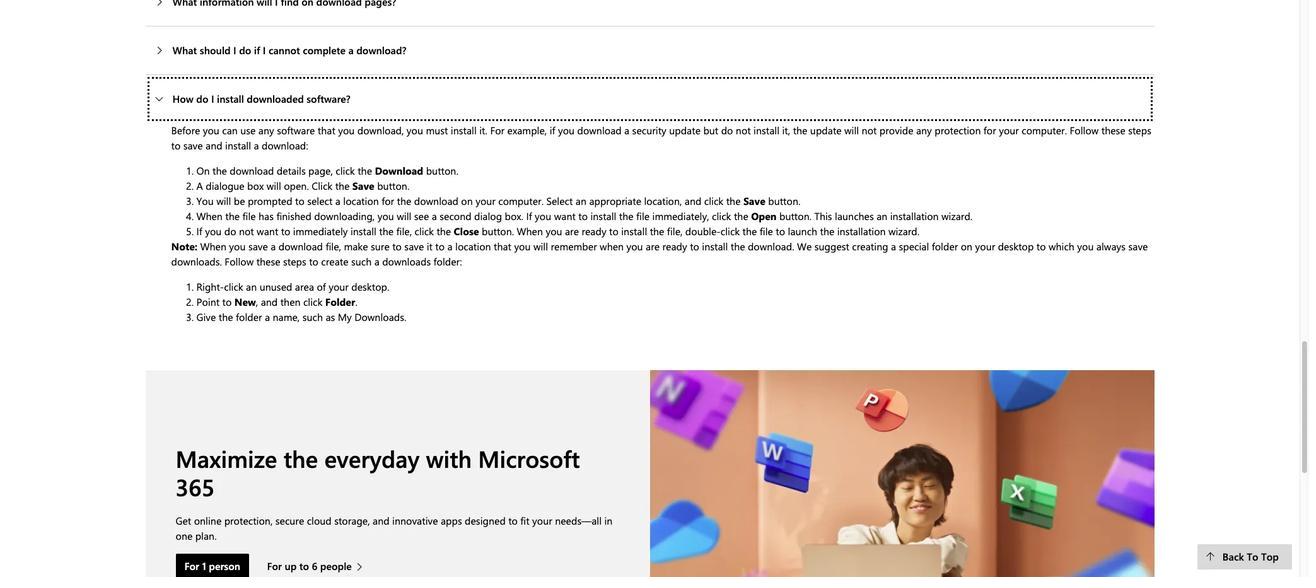 Task type: locate. For each thing, give the bounding box(es) containing it.
a left security
[[624, 123, 630, 137]]

area
[[295, 280, 314, 293]]

a left name,
[[265, 310, 270, 323]]

0 horizontal spatial installation
[[837, 224, 886, 238]]

2 vertical spatial an
[[246, 280, 257, 293]]

these
[[1102, 123, 1126, 137], [256, 255, 280, 268]]

for inside for up to 6 people link
[[267, 559, 282, 573]]

my
[[338, 310, 352, 323]]

2 horizontal spatial i
[[263, 43, 266, 57]]

0 vertical spatial computer.
[[1022, 123, 1067, 137]]

2 any from the left
[[916, 123, 932, 137]]

0 vertical spatial wizard.
[[942, 209, 973, 222]]

follow
[[1070, 123, 1099, 137], [225, 255, 254, 268]]

cloud
[[307, 514, 332, 527]]

1 vertical spatial for
[[382, 194, 394, 207]]

save right always
[[1129, 239, 1148, 253]]

update right it,
[[810, 123, 842, 137]]

if left cannot
[[254, 43, 260, 57]]

0 vertical spatial for
[[984, 123, 996, 137]]

a inside right-click an unused area of your desktop. point to new , and then click folder . give the folder a name, such as my downloads.
[[265, 310, 270, 323]]

when down 'box.'
[[517, 224, 543, 238]]

0 horizontal spatial file,
[[326, 239, 341, 253]]

and
[[206, 139, 222, 152], [685, 194, 702, 207], [261, 295, 278, 308], [373, 514, 390, 527]]

a down sure
[[374, 255, 380, 268]]

ready inside the on the download details page, click the download button. a dialogue box will open. click the save button. you will be prompted to select a location for the download on your computer. select an appropriate location, and click the save button. when the file has finished downloading, you will see a second dialog box. if you want to install the file immediately, click the open button. this launches an installation wizard. if you do not want to immediately install the file, click the close button. when you are ready to install the file, double-click the file to launch the installation wizard.
[[582, 224, 607, 238]]

on left desktop
[[961, 239, 973, 253]]

in
[[604, 514, 613, 527]]

that inside the when you save a download file, make sure to save it to a location that you will remember when you are ready to install the download. we suggest creating a special folder on your desktop to which you always save downloads. follow these steps to create such a downloads folder:
[[494, 239, 511, 253]]

0 horizontal spatial an
[[246, 280, 257, 293]]

for inside for 1 person link
[[184, 559, 199, 573]]

file, down immediately,
[[667, 224, 683, 238]]

save
[[183, 139, 203, 152], [248, 239, 268, 253], [404, 239, 424, 253], [1129, 239, 1148, 253]]

and inside before you can use any software that you download, you must install it. for example, if you download a security update but do not install it, the update will not provide any protection for your computer. follow these steps to save and install a download:
[[206, 139, 222, 152]]

folder inside the when you save a download file, make sure to save it to a location that you will remember when you are ready to install the download. we suggest creating a special folder on your desktop to which you always save downloads. follow these steps to create such a downloads folder:
[[932, 239, 958, 253]]

a up downloading,
[[335, 194, 341, 207]]

1 horizontal spatial ready
[[663, 239, 687, 253]]

0 horizontal spatial if
[[196, 224, 202, 238]]

0 horizontal spatial if
[[254, 43, 260, 57]]

1 horizontal spatial steps
[[1128, 123, 1152, 137]]

a
[[348, 43, 354, 57], [624, 123, 630, 137], [254, 139, 259, 152], [335, 194, 341, 207], [432, 209, 437, 222], [271, 239, 276, 253], [447, 239, 453, 253], [891, 239, 896, 253], [374, 255, 380, 268], [265, 310, 270, 323]]

steps inside the when you save a download file, make sure to save it to a location that you will remember when you are ready to install the download. we suggest creating a special folder on your desktop to which you always save downloads. follow these steps to create such a downloads folder:
[[283, 255, 306, 268]]

to left which
[[1037, 239, 1046, 253]]

are inside the when you save a download file, make sure to save it to a location that you will remember when you are ready to install the download. we suggest creating a special folder on your desktop to which you always save downloads. follow these steps to create such a downloads folder:
[[646, 239, 660, 253]]

save up open
[[744, 194, 766, 207]]

an up ,
[[246, 280, 257, 293]]

for right the it. on the top left of page
[[490, 123, 505, 137]]

when down you
[[196, 209, 223, 222]]

back to top
[[1223, 550, 1279, 563]]

to down 'open.'
[[295, 194, 305, 207]]

when up downloads.
[[200, 239, 226, 253]]

1 horizontal spatial any
[[916, 123, 932, 137]]

on
[[196, 164, 210, 177]]

a down use
[[254, 139, 259, 152]]

if right example,
[[550, 123, 555, 137]]

the inside "maximize the everyday with microsoft 365"
[[284, 443, 318, 474]]

needs—all
[[555, 514, 602, 527]]

1 horizontal spatial wizard.
[[942, 209, 973, 222]]

0 horizontal spatial file
[[243, 209, 256, 222]]

0 horizontal spatial follow
[[225, 255, 254, 268]]

0 horizontal spatial any
[[258, 123, 274, 137]]

location inside the when you save a download file, make sure to save it to a location that you will remember when you are ready to install the download. we suggest creating a special folder on your desktop to which you always save downloads. follow these steps to create such a downloads folder:
[[455, 239, 491, 253]]

such left as
[[303, 310, 323, 323]]

will left remember on the top of page
[[534, 239, 548, 253]]

will inside the when you save a download file, make sure to save it to a location that you will remember when you are ready to install the download. we suggest creating a special folder on your desktop to which you always save downloads. follow these steps to create such a downloads folder:
[[534, 239, 548, 253]]

are up remember on the top of page
[[565, 224, 579, 238]]

if inside dropdown button
[[254, 43, 260, 57]]

the inside the when you save a download file, make sure to save it to a location that you will remember when you are ready to install the download. we suggest creating a special folder on your desktop to which you always save downloads. follow these steps to create such a downloads folder:
[[731, 239, 745, 253]]

365
[[176, 471, 215, 502]]

0 vertical spatial folder
[[932, 239, 958, 253]]

0 horizontal spatial such
[[303, 310, 323, 323]]

,
[[256, 295, 258, 308]]

such down make
[[351, 255, 372, 268]]

2 horizontal spatial file,
[[667, 224, 683, 238]]

0 horizontal spatial are
[[565, 224, 579, 238]]

download?
[[356, 43, 407, 57]]

your up dialog
[[476, 194, 496, 207]]

1 horizontal spatial that
[[494, 239, 511, 253]]

0 vertical spatial are
[[565, 224, 579, 238]]

1 vertical spatial ready
[[663, 239, 687, 253]]

1 vertical spatial are
[[646, 239, 660, 253]]

1 vertical spatial such
[[303, 310, 323, 323]]

not left provide
[[862, 123, 877, 137]]

2 horizontal spatial for
[[490, 123, 505, 137]]

computer. inside before you can use any software that you download, you must install it. for example, if you download a security update but do not install it, the update will not provide any protection for your computer. follow these steps to save and install a download:
[[1022, 123, 1067, 137]]

you down select
[[535, 209, 551, 222]]

launches
[[835, 209, 874, 222]]

install down double-
[[702, 239, 728, 253]]

0 horizontal spatial ready
[[582, 224, 607, 238]]

get
[[176, 514, 191, 527]]

before
[[171, 123, 200, 137]]

1 vertical spatial these
[[256, 255, 280, 268]]

i right should on the left
[[233, 43, 236, 57]]

want down has on the top left of the page
[[257, 224, 278, 238]]

0 vertical spatial such
[[351, 255, 372, 268]]

to down before
[[171, 139, 181, 152]]

top
[[1261, 550, 1279, 563]]

0 horizontal spatial update
[[669, 123, 701, 137]]

download inside the when you save a download file, make sure to save it to a location that you will remember when you are ready to install the download. we suggest creating a special folder on your desktop to which you always save downloads. follow these steps to create such a downloads folder:
[[279, 239, 323, 253]]

0 vertical spatial if
[[526, 209, 532, 222]]

update left but
[[669, 123, 701, 137]]

you up remember on the top of page
[[546, 224, 562, 238]]

0 vertical spatial these
[[1102, 123, 1126, 137]]

install up "when"
[[621, 224, 647, 238]]

steps inside before you can use any software that you download, you must install it. for example, if you download a security update but do not install it, the update will not provide any protection for your computer. follow these steps to save and install a download:
[[1128, 123, 1152, 137]]

not
[[736, 123, 751, 137], [862, 123, 877, 137], [239, 224, 254, 238]]

2 horizontal spatial not
[[862, 123, 877, 137]]

0 vertical spatial steps
[[1128, 123, 1152, 137]]

1 horizontal spatial these
[[1102, 123, 1126, 137]]

downloading,
[[314, 209, 375, 222]]

1 horizontal spatial for
[[267, 559, 282, 573]]

the
[[793, 123, 808, 137], [213, 164, 227, 177], [358, 164, 372, 177], [335, 179, 350, 192], [397, 194, 411, 207], [726, 194, 741, 207], [225, 209, 240, 222], [619, 209, 634, 222], [734, 209, 748, 222], [379, 224, 394, 238], [437, 224, 451, 238], [650, 224, 664, 238], [743, 224, 757, 238], [820, 224, 835, 238], [731, 239, 745, 253], [219, 310, 233, 323], [284, 443, 318, 474]]

install up can
[[217, 92, 244, 105]]

1 vertical spatial if
[[550, 123, 555, 137]]

on inside the when you save a download file, make sure to save it to a location that you will remember when you are ready to install the download. we suggest creating a special folder on your desktop to which you always save downloads. follow these steps to create such a downloads folder:
[[961, 239, 973, 253]]

install inside dropdown button
[[217, 92, 244, 105]]

1 horizontal spatial are
[[646, 239, 660, 253]]

your right fit
[[532, 514, 552, 527]]

for left '1'
[[184, 559, 199, 573]]

immediately
[[293, 224, 348, 238]]

downloads
[[382, 255, 431, 268]]

0 horizontal spatial these
[[256, 255, 280, 268]]

0 vertical spatial an
[[576, 194, 587, 207]]

save up downloading,
[[352, 179, 374, 192]]

that right the software
[[318, 123, 335, 137]]

computer. inside the on the download details page, click the download button. a dialogue box will open. click the save button. you will be prompted to select a location for the download on your computer. select an appropriate location, and click the save button. when the file has finished downloading, you will see a second dialog box. if you want to install the file immediately, click the open button. this launches an installation wizard. if you do not want to immediately install the file, click the close button. when you are ready to install the file, double-click the file to launch the installation wizard.
[[498, 194, 544, 207]]

file left has on the top left of the page
[[243, 209, 256, 222]]

maximize
[[176, 443, 277, 474]]

details
[[277, 164, 306, 177]]

and down can
[[206, 139, 222, 152]]

1 vertical spatial if
[[196, 224, 202, 238]]

launch
[[788, 224, 817, 238]]

0 vertical spatial if
[[254, 43, 260, 57]]

2 horizontal spatial an
[[877, 209, 888, 222]]

innovative
[[392, 514, 438, 527]]

1 horizontal spatial on
[[961, 239, 973, 253]]

your right protection
[[999, 123, 1019, 137]]

1 horizontal spatial for
[[984, 123, 996, 137]]

a young woman works on a surface laptop while microsoft 365 app icons whirl around her head. image
[[650, 370, 1154, 577]]

on up second
[[461, 194, 473, 207]]

1 vertical spatial folder
[[236, 310, 262, 323]]

1 horizontal spatial update
[[810, 123, 842, 137]]

0 vertical spatial when
[[196, 209, 223, 222]]

installation
[[890, 209, 939, 222], [837, 224, 886, 238]]

do right but
[[721, 123, 733, 137]]

second
[[440, 209, 472, 222]]

install down can
[[225, 139, 251, 152]]

0 vertical spatial location
[[343, 194, 379, 207]]

0 vertical spatial want
[[554, 209, 576, 222]]

install down appropriate
[[591, 209, 616, 222]]

do inside the on the download details page, click the download button. a dialogue box will open. click the save button. you will be prompted to select a location for the download on your computer. select an appropriate location, and click the save button. when the file has finished downloading, you will see a second dialog box. if you want to install the file immediately, click the open button. this launches an installation wizard. if you do not want to immediately install the file, click the close button. when you are ready to install the file, double-click the file to launch the installation wizard.
[[224, 224, 236, 238]]

will down dialogue
[[216, 194, 231, 207]]

button. down dialog
[[482, 224, 514, 238]]

for down download on the left top of the page
[[382, 194, 394, 207]]

immediately,
[[652, 209, 709, 222]]

file, up create
[[326, 239, 341, 253]]

when
[[600, 239, 624, 253]]

steps
[[1128, 123, 1152, 137], [283, 255, 306, 268]]

1 vertical spatial on
[[961, 239, 973, 253]]

1 horizontal spatial computer.
[[1022, 123, 1067, 137]]

2 vertical spatial when
[[200, 239, 226, 253]]

for
[[490, 123, 505, 137], [184, 559, 199, 573], [267, 559, 282, 573]]

0 horizontal spatial on
[[461, 194, 473, 207]]

1 vertical spatial an
[[877, 209, 888, 222]]

0 horizontal spatial that
[[318, 123, 335, 137]]

then
[[280, 295, 301, 308]]

0 horizontal spatial not
[[239, 224, 254, 238]]

apps
[[441, 514, 462, 527]]

1 vertical spatial when
[[517, 224, 543, 238]]

file down location,
[[636, 209, 650, 222]]

0 horizontal spatial computer.
[[498, 194, 544, 207]]

your left desktop
[[975, 239, 995, 253]]

what should i do if i cannot complete a download?
[[172, 43, 407, 57]]

protection
[[935, 123, 981, 137]]

1 vertical spatial computer.
[[498, 194, 544, 207]]

any right use
[[258, 123, 274, 137]]

for right protection
[[984, 123, 996, 137]]

1 vertical spatial location
[[455, 239, 491, 253]]

2 update from the left
[[810, 123, 842, 137]]

for for for 1 person
[[184, 559, 199, 573]]

ready up "when"
[[582, 224, 607, 238]]

0 vertical spatial follow
[[1070, 123, 1099, 137]]

1 horizontal spatial if
[[526, 209, 532, 222]]

0 horizontal spatial for
[[382, 194, 394, 207]]

your inside before you can use any software that you download, you must install it. for example, if you download a security update but do not install it, the update will not provide any protection for your computer. follow these steps to save and install a download:
[[999, 123, 1019, 137]]

an right launches
[[877, 209, 888, 222]]

save
[[352, 179, 374, 192], [744, 194, 766, 207]]

download.
[[748, 239, 794, 253]]

0 horizontal spatial folder
[[236, 310, 262, 323]]

folder right special
[[932, 239, 958, 253]]

secure
[[275, 514, 304, 527]]

0 horizontal spatial location
[[343, 194, 379, 207]]

1 horizontal spatial if
[[550, 123, 555, 137]]

if up note:
[[196, 224, 202, 238]]

any
[[258, 123, 274, 137], [916, 123, 932, 137]]

1 vertical spatial save
[[744, 194, 766, 207]]

right-
[[196, 280, 224, 293]]

1 horizontal spatial not
[[736, 123, 751, 137]]

file
[[243, 209, 256, 222], [636, 209, 650, 222], [760, 224, 773, 238]]

1 vertical spatial want
[[257, 224, 278, 238]]

are
[[565, 224, 579, 238], [646, 239, 660, 253]]

to left new
[[222, 295, 232, 308]]

to left 6
[[299, 559, 309, 573]]

file, inside the when you save a download file, make sure to save it to a location that you will remember when you are ready to install the download. we suggest creating a special folder on your desktop to which you always save downloads. follow these steps to create such a downloads folder:
[[326, 239, 341, 253]]

0 vertical spatial ready
[[582, 224, 607, 238]]

installation up special
[[890, 209, 939, 222]]

that down 'box.'
[[494, 239, 511, 253]]

unused
[[260, 280, 292, 293]]

you left must
[[407, 123, 423, 137]]

to right sure
[[392, 239, 402, 253]]

page,
[[308, 164, 333, 177]]

to
[[1247, 550, 1259, 563]]

button.
[[426, 164, 458, 177], [377, 179, 410, 192], [768, 194, 801, 207], [780, 209, 812, 222], [482, 224, 514, 238]]

an right select
[[576, 194, 587, 207]]

download inside before you can use any software that you download, you must install it. for example, if you download a security update but do not install it, the update will not provide any protection for your computer. follow these steps to save and install a download:
[[577, 123, 622, 137]]

0 vertical spatial installation
[[890, 209, 939, 222]]

1 horizontal spatial follow
[[1070, 123, 1099, 137]]

file, up downloads
[[396, 224, 412, 238]]

not down the be
[[239, 224, 254, 238]]

that
[[318, 123, 335, 137], [494, 239, 511, 253]]

how do i install downloaded software? button
[[145, 75, 1154, 123]]

folder
[[325, 295, 355, 308]]

1 horizontal spatial folder
[[932, 239, 958, 253]]

1 horizontal spatial location
[[455, 239, 491, 253]]

button. down must
[[426, 164, 458, 177]]

computer.
[[1022, 123, 1067, 137], [498, 194, 544, 207]]

download left security
[[577, 123, 622, 137]]

to up "when"
[[609, 224, 619, 238]]

wizard.
[[942, 209, 973, 222], [889, 224, 920, 238]]

for inside before you can use any software that you download, you must install it. for example, if you download a security update but do not install it, the update will not provide any protection for your computer. follow these steps to save and install a download:
[[984, 123, 996, 137]]

open
[[751, 209, 777, 222]]

1 vertical spatial wizard.
[[889, 224, 920, 238]]

to left fit
[[508, 514, 518, 527]]

a right complete
[[348, 43, 354, 57]]

such inside right-click an unused area of your desktop. point to new , and then click folder . give the folder a name, such as my downloads.
[[303, 310, 323, 323]]

to up remember on the top of page
[[578, 209, 588, 222]]

it,
[[782, 123, 790, 137]]

0 horizontal spatial save
[[352, 179, 374, 192]]

download down 'immediately'
[[279, 239, 323, 253]]

0 horizontal spatial i
[[211, 92, 214, 105]]

1 vertical spatial follow
[[225, 255, 254, 268]]

0 vertical spatial that
[[318, 123, 335, 137]]

on
[[461, 194, 473, 207], [961, 239, 973, 253]]

.
[[355, 295, 358, 308]]

1 horizontal spatial such
[[351, 255, 372, 268]]

0 vertical spatial on
[[461, 194, 473, 207]]

0 horizontal spatial want
[[257, 224, 278, 238]]

to inside right-click an unused area of your desktop. point to new , and then click folder . give the folder a name, such as my downloads.
[[222, 295, 232, 308]]

save down has on the top left of the page
[[248, 239, 268, 253]]

to
[[171, 139, 181, 152], [295, 194, 305, 207], [578, 209, 588, 222], [281, 224, 290, 238], [609, 224, 619, 238], [776, 224, 785, 238], [392, 239, 402, 253], [435, 239, 445, 253], [690, 239, 699, 253], [1037, 239, 1046, 253], [309, 255, 318, 268], [222, 295, 232, 308], [508, 514, 518, 527], [299, 559, 309, 573]]

1 vertical spatial steps
[[283, 255, 306, 268]]

ready inside the when you save a download file, make sure to save it to a location that you will remember when you are ready to install the download. we suggest creating a special folder on your desktop to which you always save downloads. follow these steps to create such a downloads folder:
[[663, 239, 687, 253]]

0 horizontal spatial steps
[[283, 255, 306, 268]]

1 horizontal spatial installation
[[890, 209, 939, 222]]

1 horizontal spatial an
[[576, 194, 587, 207]]

location up downloading,
[[343, 194, 379, 207]]

0 horizontal spatial for
[[184, 559, 199, 573]]

when you save a download file, make sure to save it to a location that you will remember when you are ready to install the download. we suggest creating a special folder on your desktop to which you always save downloads. follow these steps to create such a downloads folder:
[[171, 239, 1148, 268]]

not right but
[[736, 123, 751, 137]]

1 horizontal spatial i
[[233, 43, 236, 57]]

1 vertical spatial that
[[494, 239, 511, 253]]



Task type: describe. For each thing, give the bounding box(es) containing it.
finished
[[276, 209, 311, 222]]

and inside right-click an unused area of your desktop. point to new , and then click folder . give the folder a name, such as my downloads.
[[261, 295, 278, 308]]

select
[[546, 194, 573, 207]]

are inside the on the download details page, click the download button. a dialogue box will open. click the save button. you will be prompted to select a location for the download on your computer. select an appropriate location, and click the save button. when the file has finished downloading, you will see a second dialog box. if you want to install the file immediately, click the open button. this launches an installation wizard. if you do not want to immediately install the file, click the close button. when you are ready to install the file, double-click the file to launch the installation wizard.
[[565, 224, 579, 238]]

designed
[[465, 514, 506, 527]]

what should i do if i cannot complete a download? button
[[145, 26, 1154, 74]]

remember
[[551, 239, 597, 253]]

software?
[[307, 92, 351, 105]]

install left the it. on the top left of page
[[451, 123, 477, 137]]

it
[[427, 239, 433, 253]]

1 horizontal spatial file
[[636, 209, 650, 222]]

security
[[632, 123, 667, 137]]

save left it
[[404, 239, 424, 253]]

to left create
[[309, 255, 318, 268]]

and inside get online protection, secure cloud storage, and innovative apps designed to fit your needs—all in one plan.
[[373, 514, 390, 527]]

maximize the everyday with microsoft 365
[[176, 443, 580, 502]]

how do i install downloaded software?
[[172, 92, 351, 105]]

to down double-
[[690, 239, 699, 253]]

the inside right-click an unused area of your desktop. point to new , and then click folder . give the folder a name, such as my downloads.
[[219, 310, 233, 323]]

you down you
[[205, 224, 222, 238]]

must
[[426, 123, 448, 137]]

a
[[196, 179, 203, 192]]

0 horizontal spatial wizard.
[[889, 224, 920, 238]]

provide
[[880, 123, 914, 137]]

on the download details page, click the download button. a dialogue box will open. click the save button. you will be prompted to select a location for the download on your computer. select an appropriate location, and click the save button. when the file has finished downloading, you will see a second dialog box. if you want to install the file immediately, click the open button. this launches an installation wizard. if you do not want to immediately install the file, click the close button. when you are ready to install the file, double-click the file to launch the installation wizard.
[[196, 164, 973, 238]]

point
[[196, 295, 220, 308]]

1 horizontal spatial want
[[554, 209, 576, 222]]

your inside the when you save a download file, make sure to save it to a location that you will remember when you are ready to install the download. we suggest creating a special folder on your desktop to which you always save downloads. follow these steps to create such a downloads folder:
[[975, 239, 995, 253]]

1 update from the left
[[669, 123, 701, 137]]

to inside for up to 6 people link
[[299, 559, 309, 573]]

appropriate
[[589, 194, 641, 207]]

be
[[234, 194, 245, 207]]

these inside before you can use any software that you download, you must install it. for example, if you download a security update but do not install it, the update will not provide any protection for your computer. follow these steps to save and install a download:
[[1102, 123, 1126, 137]]

online
[[194, 514, 222, 527]]

storage,
[[334, 514, 370, 527]]

do right should on the left
[[239, 43, 251, 57]]

location inside the on the download details page, click the download button. a dialogue box will open. click the save button. you will be prompted to select a location for the download on your computer. select an appropriate location, and click the save button. when the file has finished downloading, you will see a second dialog box. if you want to install the file immediately, click the open button. this launches an installation wizard. if you do not want to immediately install the file, click the close button. when you are ready to install the file, double-click the file to launch the installation wizard.
[[343, 194, 379, 207]]

select
[[307, 194, 333, 207]]

prompted
[[248, 194, 292, 207]]

downloads.
[[355, 310, 406, 323]]

you right "when"
[[627, 239, 643, 253]]

for for for up to 6 people
[[267, 559, 282, 573]]

a right see
[[432, 209, 437, 222]]

1 vertical spatial installation
[[837, 224, 886, 238]]

i for do
[[233, 43, 236, 57]]

what
[[172, 43, 197, 57]]

1 any from the left
[[258, 123, 274, 137]]

for inside before you can use any software that you download, you must install it. for example, if you download a security update but do not install it, the update will not provide any protection for your computer. follow these steps to save and install a download:
[[490, 123, 505, 137]]

2 horizontal spatial file
[[760, 224, 773, 238]]

back
[[1223, 550, 1244, 563]]

plan.
[[195, 529, 217, 542]]

location,
[[644, 194, 682, 207]]

box
[[247, 179, 264, 192]]

creating
[[852, 239, 888, 253]]

desktop.
[[351, 280, 389, 293]]

if inside before you can use any software that you download, you must install it. for example, if you download a security update but do not install it, the update will not provide any protection for your computer. follow these steps to save and install a download:
[[550, 123, 555, 137]]

follow inside the when you save a download file, make sure to save it to a location that you will remember when you are ready to install the download. we suggest creating a special folder on your desktop to which you always save downloads. follow these steps to create such a downloads folder:
[[225, 255, 254, 268]]

suggest
[[815, 239, 850, 253]]

i for install
[[211, 92, 214, 105]]

the inside before you can use any software that you download, you must install it. for example, if you download a security update but do not install it, the update will not provide any protection for your computer. follow these steps to save and install a download:
[[793, 123, 808, 137]]

name,
[[273, 310, 300, 323]]

folder inside right-click an unused area of your desktop. point to new , and then click folder . give the folder a name, such as my downloads.
[[236, 310, 262, 323]]

as
[[326, 310, 335, 323]]

fit
[[521, 514, 530, 527]]

install left it,
[[754, 123, 780, 137]]

and inside the on the download details page, click the download button. a dialogue box will open. click the save button. you will be prompted to select a location for the download on your computer. select an appropriate location, and click the save button. when the file has finished downloading, you will see a second dialog box. if you want to install the file immediately, click the open button. this launches an installation wizard. if you do not want to immediately install the file, click the close button. when you are ready to install the file, double-click the file to launch the installation wizard.
[[685, 194, 702, 207]]

get online protection, secure cloud storage, and innovative apps designed to fit your needs—all in one plan.
[[176, 514, 613, 542]]

button. up launch
[[780, 209, 812, 222]]

install inside the when you save a download file, make sure to save it to a location that you will remember when you are ready to install the download. we suggest creating a special folder on your desktop to which you always save downloads. follow these steps to create such a downloads folder:
[[702, 239, 728, 253]]

you right which
[[1077, 239, 1094, 253]]

downloaded
[[247, 92, 304, 105]]

dialog
[[474, 209, 502, 222]]

do right the how
[[196, 92, 208, 105]]

on inside the on the download details page, click the download button. a dialogue box will open. click the save button. you will be prompted to select a location for the download on your computer. select an appropriate location, and click the save button. when the file has finished downloading, you will see a second dialog box. if you want to install the file immediately, click the open button. this launches an installation wizard. if you do not want to immediately install the file, click the close button. when you are ready to install the file, double-click the file to launch the installation wizard.
[[461, 194, 473, 207]]

download up box
[[230, 164, 274, 177]]

your inside right-click an unused area of your desktop. point to new , and then click folder . give the folder a name, such as my downloads.
[[329, 280, 349, 293]]

we
[[797, 239, 812, 253]]

create
[[321, 255, 349, 268]]

you left download,
[[338, 123, 355, 137]]

install up make
[[351, 224, 376, 238]]

one
[[176, 529, 193, 542]]

download up see
[[414, 194, 458, 207]]

person
[[209, 559, 240, 573]]

to down the finished
[[281, 224, 290, 238]]

example,
[[507, 123, 547, 137]]

download
[[375, 164, 423, 177]]

1 horizontal spatial save
[[744, 194, 766, 207]]

a inside dropdown button
[[348, 43, 354, 57]]

desktop
[[998, 239, 1034, 253]]

do inside before you can use any software that you download, you must install it. for example, if you download a security update but do not install it, the update will not provide any protection for your computer. follow these steps to save and install a download:
[[721, 123, 733, 137]]

you
[[196, 194, 214, 207]]

to right it
[[435, 239, 445, 253]]

to inside before you can use any software that you download, you must install it. for example, if you download a security update but do not install it, the update will not provide any protection for your computer. follow these steps to save and install a download:
[[171, 139, 181, 152]]

should
[[200, 43, 231, 57]]

but
[[703, 123, 719, 137]]

new
[[234, 295, 256, 308]]

protection,
[[224, 514, 273, 527]]

can
[[222, 123, 238, 137]]

0 vertical spatial save
[[352, 179, 374, 192]]

your inside get online protection, secure cloud storage, and innovative apps designed to fit your needs—all in one plan.
[[532, 514, 552, 527]]

before you can use any software that you download, you must install it. for example, if you download a security update but do not install it, the update will not provide any protection for your computer. follow these steps to save and install a download:
[[171, 123, 1152, 152]]

you up sure
[[378, 209, 394, 222]]

that inside before you can use any software that you download, you must install it. for example, if you download a security update but do not install it, the update will not provide any protection for your computer. follow these steps to save and install a download:
[[318, 123, 335, 137]]

you down 'box.'
[[514, 239, 531, 253]]

such inside the when you save a download file, make sure to save it to a location that you will remember when you are ready to install the download. we suggest creating a special folder on your desktop to which you always save downloads. follow these steps to create such a downloads folder:
[[351, 255, 372, 268]]

for up to 6 people
[[267, 559, 352, 573]]

a down has on the top left of the page
[[271, 239, 276, 253]]

follow inside before you can use any software that you download, you must install it. for example, if you download a security update but do not install it, the update will not provide any protection for your computer. follow these steps to save and install a download:
[[1070, 123, 1099, 137]]

has
[[259, 209, 274, 222]]

sure
[[371, 239, 390, 253]]

up
[[285, 559, 297, 573]]

open.
[[284, 179, 309, 192]]

6
[[312, 559, 318, 573]]

to up download.
[[776, 224, 785, 238]]

download,
[[357, 123, 404, 137]]

box.
[[505, 209, 524, 222]]

you right example,
[[558, 123, 575, 137]]

back to top link
[[1198, 544, 1292, 570]]

click
[[312, 179, 333, 192]]

you down the be
[[229, 239, 246, 253]]

save inside before you can use any software that you download, you must install it. for example, if you download a security update but do not install it, the update will not provide any protection for your computer. follow these steps to save and install a download:
[[183, 139, 203, 152]]

make
[[344, 239, 368, 253]]

complete
[[303, 43, 346, 57]]

microsoft
[[478, 443, 580, 474]]

will up prompted
[[267, 179, 281, 192]]

which
[[1049, 239, 1075, 253]]

an inside right-click an unused area of your desktop. point to new , and then click folder . give the folder a name, such as my downloads.
[[246, 280, 257, 293]]

you left can
[[203, 123, 219, 137]]

1 horizontal spatial file,
[[396, 224, 412, 238]]

will left see
[[397, 209, 411, 222]]

how
[[172, 92, 194, 105]]

to inside get online protection, secure cloud storage, and innovative apps designed to fit your needs—all in one plan.
[[508, 514, 518, 527]]

of
[[317, 280, 326, 293]]

a left special
[[891, 239, 896, 253]]

button. down download on the left top of the page
[[377, 179, 410, 192]]

software
[[277, 123, 315, 137]]

special
[[899, 239, 929, 253]]

when inside the when you save a download file, make sure to save it to a location that you will remember when you are ready to install the download. we suggest creating a special folder on your desktop to which you always save downloads. follow these steps to create such a downloads folder:
[[200, 239, 226, 253]]

button. up open
[[768, 194, 801, 207]]

everyday
[[324, 443, 420, 474]]

always
[[1097, 239, 1126, 253]]

note:
[[171, 239, 200, 253]]

your inside the on the download details page, click the download button. a dialogue box will open. click the save button. you will be prompted to select a location for the download on your computer. select an appropriate location, and click the save button. when the file has finished downloading, you will see a second dialog box. if you want to install the file immediately, click the open button. this launches an installation wizard. if you do not want to immediately install the file, click the close button. when you are ready to install the file, double-click the file to launch the installation wizard.
[[476, 194, 496, 207]]

for inside the on the download details page, click the download button. a dialogue box will open. click the save button. you will be prompted to select a location for the download on your computer. select an appropriate location, and click the save button. when the file has finished downloading, you will see a second dialog box. if you want to install the file immediately, click the open button. this launches an installation wizard. if you do not want to immediately install the file, click the close button. when you are ready to install the file, double-click the file to launch the installation wizard.
[[382, 194, 394, 207]]

not inside the on the download details page, click the download button. a dialogue box will open. click the save button. you will be prompted to select a location for the download on your computer. select an appropriate location, and click the save button. when the file has finished downloading, you will see a second dialog box. if you want to install the file immediately, click the open button. this launches an installation wizard. if you do not want to immediately install the file, click the close button. when you are ready to install the file, double-click the file to launch the installation wizard.
[[239, 224, 254, 238]]

for 1 person link
[[176, 554, 249, 577]]

these inside the when you save a download file, make sure to save it to a location that you will remember when you are ready to install the download. we suggest creating a special folder on your desktop to which you always save downloads. follow these steps to create such a downloads folder:
[[256, 255, 280, 268]]

see
[[414, 209, 429, 222]]

with
[[426, 443, 472, 474]]

use
[[240, 123, 256, 137]]

for 1 person
[[184, 559, 240, 573]]

cannot
[[269, 43, 300, 57]]

will inside before you can use any software that you download, you must install it. for example, if you download a security update but do not install it, the update will not provide any protection for your computer. follow these steps to save and install a download:
[[845, 123, 859, 137]]

folder:
[[434, 255, 462, 268]]

close
[[454, 224, 479, 238]]

a up folder:
[[447, 239, 453, 253]]



Task type: vqa. For each thing, say whether or not it's contained in the screenshot.
WHEN YOU CLICK A DOWNLOAD ITEM IN THE DOWNLOAD CENTER, YOU WILL BE DIRECTED TO THE DOWNLOAD DETAILS PAGE FOR THAT DOWNLOAD. MOST OF THESE PAGES FOLLOW A STANDARD FORMAT AND INCLUDE MOST OF THE SECTIONS DESCRIBED HERE.
no



